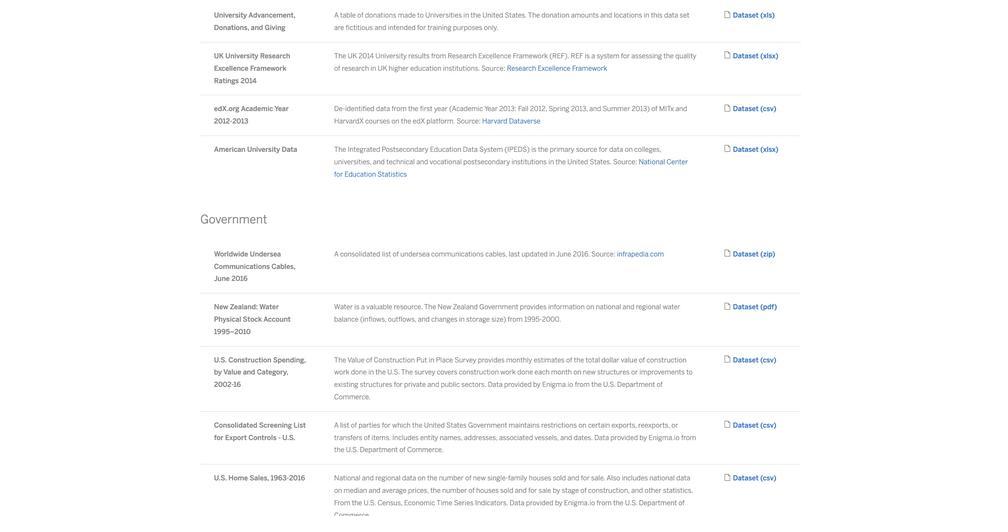 Task type: describe. For each thing, give the bounding box(es) containing it.
consolidated screening list for export controls - u.s.
[[214, 421, 306, 442]]

2013,
[[571, 105, 588, 113]]

sale.
[[592, 474, 606, 482]]

data inside de-identified data from the first year (academic year 2013: fall 2012, spring 2013, and summer 2013) of mitx and harvardx courses on the edx platform. source:
[[376, 105, 390, 113]]

new zealand: water physical stock account 1995–2010
[[214, 303, 291, 336]]

u.s. inside u.s. construction spending, by value and category, 2002-16
[[214, 356, 227, 364]]

regional inside national and regional data on the number of new single-family houses sold and for sale. also includes national data on median and average prices, the number of houses sold and for sale by stage of construction, and other statistics. from the u.s. census, economic time series indicators. data provided by enigma.io from the u.s. department of commerce.
[[376, 474, 401, 482]]

which
[[392, 421, 411, 429]]

( for a table of donations made to universities in the united states. the donation amounts and locations in this data set are fictitious and intended for training purposes only.
[[761, 11, 764, 20]]

controls
[[249, 434, 277, 442]]

1 horizontal spatial sold
[[553, 474, 566, 482]]

national center for education statistics
[[334, 158, 688, 178]]

department inside the value of construction put in place survey provides monthly estimates of the total dollar value of construction work done in the u.s. the survey covers construction work done each month on new structures or improvements to existing structures for private and public sectors. data provided by enigma.io from the u.s. department of commerce.
[[617, 381, 655, 389]]

names,
[[440, 434, 463, 442]]

year inside de-identified data from the first year (academic year 2013: fall 2012, spring 2013, and summer 2013) of mitx and harvardx courses on the edx platform. source:
[[485, 105, 498, 113]]

census,
[[378, 499, 403, 507]]

data up the prices,
[[402, 474, 416, 482]]

a for a list of parties for which the united states government maintains restrictions on certain exports, reexports, or transfers of items. includes entity names, addresses, associated vessels, and dates. data provided by enigma.io from the u.s. department of commerce.
[[334, 421, 339, 429]]

u.s. inside a list of parties for which the united states government maintains restrictions on certain exports, reexports, or transfers of items. includes entity names, addresses, associated vessels, and dates. data provided by enigma.io from the u.s. department of commerce.
[[346, 446, 358, 454]]

university inside the uk 2014 university results from research excellence framework (ref). ref is a system for assessing the quality of research in uk higher education institutions. source:
[[376, 52, 407, 60]]

resource.
[[394, 303, 423, 311]]

improvements
[[640, 368, 685, 377]]

and inside university advancement, donations, and giving
[[251, 24, 263, 32]]

training
[[428, 24, 452, 32]]

dataset for the integrated postsecondary education data system (ipeds) is the primary source for data on colleges, universities, and technical and vocational postsecondary institutions in the united states. source:
[[733, 146, 759, 154]]

survey
[[455, 356, 477, 364]]

family
[[508, 474, 528, 482]]

reexports,
[[639, 421, 670, 429]]

american
[[214, 146, 246, 154]]

infrapedia.com link
[[617, 250, 664, 258]]

and inside the value of construction put in place survey provides monthly estimates of the total dollar value of construction work done in the u.s. the survey covers construction work done each month on new structures or improvements to existing structures for private and public sectors. data provided by enigma.io from the u.s. department of commerce.
[[428, 381, 440, 389]]

0 vertical spatial construction
[[647, 356, 687, 364]]

size)
[[492, 315, 506, 324]]

worldwide
[[214, 250, 248, 258]]

university right american in the top of the page
[[247, 146, 280, 154]]

university inside university advancement, donations, and giving
[[214, 11, 247, 20]]

a inside the uk 2014 university results from research excellence framework (ref). ref is a system for assessing the quality of research in uk higher education institutions. source:
[[592, 52, 595, 60]]

2013
[[233, 117, 249, 125]]

) for a list of parties for which the united states government maintains restrictions on certain exports, reexports, or transfers of items. includes entity names, addresses, associated vessels, and dates. data provided by enigma.io from the u.s. department of commerce.
[[774, 421, 777, 429]]

( for national and regional data on the number of new single-family houses sold and for sale. also includes national data on median and average prices, the number of houses sold and for sale by stage of construction, and other statistics. from the u.s. census, economic time series indicators. data provided by enigma.io from the u.s. department of commerce.
[[761, 474, 763, 482]]

education for data
[[430, 146, 462, 154]]

) for the uk 2014 university results from research excellence framework (ref). ref is a system for assessing the quality of research in uk higher education institutions. source:
[[776, 52, 779, 60]]

for left sale.
[[581, 474, 590, 482]]

the inside the uk 2014 university results from research excellence framework (ref). ref is a system for assessing the quality of research in uk higher education institutions. source:
[[664, 52, 674, 60]]

1 vertical spatial construction
[[459, 368, 499, 377]]

provides inside water is a valuable resource. the new zealand government provides information on national and regional water balance (inflows, outflows, and changes in storage size) from 1995-2000.
[[520, 303, 547, 311]]

statistics.
[[663, 487, 693, 495]]

balance
[[334, 315, 359, 324]]

united inside the integrated postsecondary education data system (ipeds) is the primary source for data on colleges, universities, and technical and vocational postsecondary institutions in the united states. source:
[[568, 158, 588, 166]]

u.s. construction spending, by value and category, 2002-16
[[214, 356, 306, 389]]

by right the sale
[[553, 487, 561, 495]]

list inside a list of parties for which the united states government maintains restrictions on certain exports, reexports, or transfers of items. includes entity names, addresses, associated vessels, and dates. data provided by enigma.io from the u.s. department of commerce.
[[340, 421, 349, 429]]

2013)
[[632, 105, 650, 113]]

single-
[[488, 474, 508, 482]]

provided inside a list of parties for which the united states government maintains restrictions on certain exports, reexports, or transfers of items. includes entity names, addresses, associated vessels, and dates. data provided by enigma.io from the u.s. department of commerce.
[[611, 434, 638, 442]]

spending,
[[273, 356, 306, 364]]

( for the value of construction put in place survey provides monthly estimates of the total dollar value of construction work done in the u.s. the survey covers construction work done each month on new structures or improvements to existing structures for private and public sectors. data provided by enigma.io from the u.s. department of commerce.
[[761, 356, 763, 364]]

research excellence framework link
[[507, 64, 608, 72]]

department inside a list of parties for which the united states government maintains restrictions on certain exports, reexports, or transfers of items. includes entity names, addresses, associated vessels, and dates. data provided by enigma.io from the u.s. department of commerce.
[[360, 446, 398, 454]]

edx.org
[[214, 105, 240, 113]]

is inside the uk 2014 university results from research excellence framework (ref). ref is a system for assessing the quality of research in uk higher education institutions. source:
[[585, 52, 590, 60]]

national inside water is a valuable resource. the new zealand government provides information on national and regional water balance (inflows, outflows, and changes in storage size) from 1995-2000.
[[596, 303, 621, 311]]

public
[[441, 381, 460, 389]]

from inside the uk 2014 university results from research excellence framework (ref). ref is a system for assessing the quality of research in uk higher education institutions. source:
[[431, 52, 446, 60]]

5 ( from the top
[[761, 250, 764, 258]]

education
[[410, 64, 442, 72]]

enigma.io inside national and regional data on the number of new single-family houses sold and for sale. also includes national data on median and average prices, the number of houses sold and for sale by stage of construction, and other statistics. from the u.s. census, economic time series indicators. data provided by enigma.io from the u.s. department of commerce.
[[564, 499, 595, 507]]

1 vertical spatial structures
[[360, 381, 392, 389]]

is inside the integrated postsecondary education data system (ipeds) is the primary source for data on colleges, universities, and technical and vocational postsecondary institutions in the united states. source:
[[532, 146, 537, 154]]

csv for national and regional data on the number of new single-family houses sold and for sale. also includes national data on median and average prices, the number of houses sold and for sale by stage of construction, and other statistics. from the u.s. census, economic time series indicators. data provided by enigma.io from the u.s. department of commerce.
[[763, 474, 774, 482]]

data inside a list of parties for which the united states government maintains restrictions on certain exports, reexports, or transfers of items. includes entity names, addresses, associated vessels, and dates. data provided by enigma.io from the u.s. department of commerce.
[[595, 434, 609, 442]]

water
[[663, 303, 681, 311]]

2 done from the left
[[518, 368, 533, 377]]

ratings
[[214, 77, 239, 85]]

states. inside a table of donations made to universities in the united states. the donation amounts and locations in this data set are fictitious and intended for training purposes only.
[[505, 11, 527, 20]]

consolidated
[[340, 250, 381, 258]]

dataset for a table of donations made to universities in the united states. the donation amounts and locations in this data set are fictitious and intended for training purposes only.
[[733, 11, 759, 20]]

value inside the value of construction put in place survey provides monthly estimates of the total dollar value of construction work done in the u.s. the survey covers construction work done each month on new structures or improvements to existing structures for private and public sectors. data provided by enigma.io from the u.s. department of commerce.
[[348, 356, 365, 364]]

category,
[[257, 368, 288, 377]]

source: inside the uk 2014 university results from research excellence framework (ref). ref is a system for assessing the quality of research in uk higher education institutions. source:
[[482, 64, 506, 72]]

donation
[[542, 11, 570, 20]]

postsecondary
[[464, 158, 510, 166]]

2 horizontal spatial uk
[[378, 64, 387, 72]]

ref
[[571, 52, 583, 60]]

u.s. down median
[[364, 499, 376, 507]]

data inside a table of donations made to universities in the united states. the donation amounts and locations in this data set are fictitious and intended for training purposes only.
[[665, 11, 679, 20]]

technical
[[387, 158, 415, 166]]

construction,
[[589, 487, 630, 495]]

commerce. inside the value of construction put in place survey provides monthly estimates of the total dollar value of construction work done in the u.s. the survey covers construction work done each month on new structures or improvements to existing structures for private and public sectors. data provided by enigma.io from the u.s. department of commerce.
[[334, 393, 371, 401]]

for inside 'consolidated screening list for export controls - u.s.'
[[214, 434, 224, 442]]

new inside national and regional data on the number of new single-family houses sold and for sale. also includes national data on median and average prices, the number of houses sold and for sale by stage of construction, and other statistics. from the u.s. census, economic time series indicators. data provided by enigma.io from the u.s. department of commerce.
[[473, 474, 486, 482]]

on inside water is a valuable resource. the new zealand government provides information on national and regional water balance (inflows, outflows, and changes in storage size) from 1995-2000.
[[587, 303, 595, 311]]

vessels,
[[535, 434, 559, 442]]

0 horizontal spatial houses
[[476, 487, 499, 495]]

water inside new zealand: water physical stock account 1995–2010
[[259, 303, 279, 311]]

export
[[225, 434, 247, 442]]

items.
[[372, 434, 391, 442]]

-
[[278, 434, 281, 442]]

for inside a table of donations made to universities in the united states. the donation amounts and locations in this data set are fictitious and intended for training purposes only.
[[417, 24, 426, 32]]

amounts
[[571, 11, 599, 20]]

2000.
[[542, 315, 561, 324]]

june inside worldwide undersea communications cables, june 2016
[[214, 275, 230, 283]]

or inside a list of parties for which the united states government maintains restrictions on certain exports, reexports, or transfers of items. includes entity names, addresses, associated vessels, and dates. data provided by enigma.io from the u.s. department of commerce.
[[672, 421, 679, 429]]

screening
[[259, 421, 292, 429]]

2012-
[[214, 117, 233, 125]]

u.s. down dollar
[[603, 381, 616, 389]]

set
[[680, 11, 690, 20]]

university inside uk university research excellence framework ratings 2014
[[226, 52, 259, 60]]

research excellence framework
[[507, 64, 608, 72]]

provides inside the value of construction put in place survey provides monthly estimates of the total dollar value of construction work done in the u.s. the survey covers construction work done each month on new structures or improvements to existing structures for private and public sectors. data provided by enigma.io from the u.s. department of commerce.
[[478, 356, 505, 364]]

data inside the integrated postsecondary education data system (ipeds) is the primary source for data on colleges, universities, and technical and vocational postsecondary institutions in the united states. source:
[[463, 146, 478, 154]]

dataset ( csv ) for the value of construction put in place survey provides monthly estimates of the total dollar value of construction work done in the u.s. the survey covers construction work done each month on new structures or improvements to existing structures for private and public sectors. data provided by enigma.io from the u.s. department of commerce.
[[733, 356, 777, 364]]

(ipeds)
[[505, 146, 530, 154]]

updated
[[522, 250, 548, 258]]

the inside water is a valuable resource. the new zealand government provides information on national and regional water balance (inflows, outflows, and changes in storage size) from 1995-2000.
[[424, 303, 436, 311]]

on inside de-identified data from the first year (academic year 2013: fall 2012, spring 2013, and summer 2013) of mitx and harvardx courses on the edx platform. source:
[[392, 117, 400, 125]]

place
[[436, 356, 453, 364]]

advancement,
[[249, 11, 295, 20]]

the up private
[[401, 368, 413, 377]]

the inside a table of donations made to universities in the united states. the donation amounts and locations in this data set are fictitious and intended for training purposes only.
[[528, 11, 540, 20]]

entity
[[420, 434, 438, 442]]

for inside the integrated postsecondary education data system (ipeds) is the primary source for data on colleges, universities, and technical and vocational postsecondary institutions in the united states. source:
[[599, 146, 608, 154]]

uk inside uk university research excellence framework ratings 2014
[[214, 52, 224, 60]]

from inside a list of parties for which the united states government maintains restrictions on certain exports, reexports, or transfers of items. includes entity names, addresses, associated vessels, and dates. data provided by enigma.io from the u.s. department of commerce.
[[682, 434, 697, 442]]

institutions.
[[443, 64, 480, 72]]

existing
[[334, 381, 359, 389]]

donations
[[365, 11, 397, 20]]

) for the value of construction put in place survey provides monthly estimates of the total dollar value of construction work done in the u.s. the survey covers construction work done each month on new structures or improvements to existing structures for private and public sectors. data provided by enigma.io from the u.s. department of commerce.
[[774, 356, 777, 364]]

united inside a list of parties for which the united states government maintains restrictions on certain exports, reexports, or transfers of items. includes entity names, addresses, associated vessels, and dates. data provided by enigma.io from the u.s. department of commerce.
[[424, 421, 445, 429]]

dataset for de-identified data from the first year (academic year 2013: fall 2012, spring 2013, and summer 2013) of mitx and harvardx courses on the edx platform. source:
[[733, 105, 759, 113]]

covers
[[437, 368, 458, 377]]

from inside national and regional data on the number of new single-family houses sold and for sale. also includes national data on median and average prices, the number of houses sold and for sale by stage of construction, and other statistics. from the u.s. census, economic time series indicators. data provided by enigma.io from the u.s. department of commerce.
[[597, 499, 612, 507]]

) for a table of donations made to universities in the united states. the donation amounts and locations in this data set are fictitious and intended for training purposes only.
[[772, 11, 775, 20]]

national center for education statistics link
[[334, 158, 688, 178]]

for inside national center for education statistics
[[334, 170, 343, 178]]

commerce. inside national and regional data on the number of new single-family houses sold and for sale. also includes national data on median and average prices, the number of houses sold and for sale by stage of construction, and other statistics. from the u.s. census, economic time series indicators. data provided by enigma.io from the u.s. department of commerce.
[[334, 511, 371, 516]]

dataverse
[[509, 117, 541, 125]]

1 horizontal spatial uk
[[348, 52, 357, 60]]

the uk 2014 university results from research excellence framework (ref). ref is a system for assessing the quality of research in uk higher education institutions. source:
[[334, 52, 697, 72]]

2014 inside uk university research excellence framework ratings 2014
[[241, 77, 257, 85]]

2014 inside the uk 2014 university results from research excellence framework (ref). ref is a system for assessing the quality of research in uk higher education institutions. source:
[[359, 52, 374, 60]]

first
[[420, 105, 433, 113]]

for inside a list of parties for which the united states government maintains restrictions on certain exports, reexports, or transfers of items. includes entity names, addresses, associated vessels, and dates. data provided by enigma.io from the u.s. department of commerce.
[[382, 421, 391, 429]]

higher
[[389, 64, 409, 72]]

research
[[342, 64, 369, 72]]

zealand:
[[230, 303, 258, 311]]

1 vertical spatial sold
[[501, 487, 514, 495]]

on up the prices,
[[418, 474, 426, 482]]

5 dataset from the top
[[733, 250, 759, 258]]

in inside the uk 2014 university results from research excellence framework (ref). ref is a system for assessing the quality of research in uk higher education institutions. source:
[[371, 64, 376, 72]]

commerce. inside a list of parties for which the united states government maintains restrictions on certain exports, reexports, or transfers of items. includes entity names, addresses, associated vessels, and dates. data provided by enigma.io from the u.s. department of commerce.
[[407, 446, 444, 454]]

2 work from the left
[[501, 368, 516, 377]]

statistics
[[378, 170, 407, 178]]

dataset ( xlsx ) for the uk 2014 university results from research excellence framework (ref). ref is a system for assessing the quality of research in uk higher education institutions. source:
[[733, 52, 779, 60]]

from
[[334, 499, 351, 507]]

universities,
[[334, 158, 372, 166]]

list
[[294, 421, 306, 429]]

2016 inside worldwide undersea communications cables, june 2016
[[232, 275, 248, 283]]

communications
[[214, 262, 270, 271]]

excellence inside the uk 2014 university results from research excellence framework (ref). ref is a system for assessing the quality of research in uk higher education institutions. source:
[[479, 52, 512, 60]]

u.s. left home
[[214, 474, 227, 482]]

new inside water is a valuable resource. the new zealand government provides information on national and regional water balance (inflows, outflows, and changes in storage size) from 1995-2000.
[[438, 303, 452, 311]]

new inside new zealand: water physical stock account 1995–2010
[[214, 303, 228, 311]]

to inside the value of construction put in place survey provides monthly estimates of the total dollar value of construction work done in the u.s. the survey covers construction work done each month on new structures or improvements to existing structures for private and public sectors. data provided by enigma.io from the u.s. department of commerce.
[[687, 368, 693, 377]]

0 vertical spatial government
[[200, 213, 267, 227]]

the integrated postsecondary education data system (ipeds) is the primary source for data on colleges, universities, and technical and vocational postsecondary institutions in the united states. source:
[[334, 146, 662, 166]]

csv for a list of parties for which the united states government maintains restrictions on certain exports, reexports, or transfers of items. includes entity names, addresses, associated vessels, and dates. data provided by enigma.io from the u.s. department of commerce.
[[763, 421, 774, 429]]

zip
[[764, 250, 773, 258]]

for inside the value of construction put in place survey provides monthly estimates of the total dollar value of construction work done in the u.s. the survey covers construction work done each month on new structures or improvements to existing structures for private and public sectors. data provided by enigma.io from the u.s. department of commerce.
[[394, 381, 403, 389]]

giving
[[265, 24, 286, 32]]

value inside u.s. construction spending, by value and category, 2002-16
[[223, 368, 241, 377]]

universities
[[426, 11, 462, 20]]

each
[[535, 368, 550, 377]]

other
[[645, 487, 662, 495]]

transfers
[[334, 434, 363, 442]]

u.s. down includes at the bottom right of the page
[[625, 499, 638, 507]]

undersea
[[250, 250, 281, 258]]

u.s. inside 'consolidated screening list for export controls - u.s.'
[[283, 434, 296, 442]]

zealand
[[453, 303, 478, 311]]

survey
[[415, 368, 436, 377]]

( for water is a valuable resource. the new zealand government provides information on national and regional water balance (inflows, outflows, and changes in storage size) from 1995-2000.
[[761, 303, 764, 311]]

addresses,
[[464, 434, 498, 442]]

source: right 2016.
[[592, 250, 616, 258]]

the up existing
[[334, 356, 346, 364]]

harvardx
[[334, 117, 364, 125]]

on up from
[[334, 487, 342, 495]]

infrapedia.com
[[617, 250, 664, 258]]



Task type: locate. For each thing, give the bounding box(es) containing it.
1 dataset ( csv ) from the top
[[733, 105, 777, 113]]

to right made
[[418, 11, 424, 20]]

institutions
[[512, 158, 547, 166]]

education inside national center for education statistics
[[345, 170, 376, 178]]

0 vertical spatial united
[[483, 11, 504, 20]]

0 vertical spatial national
[[639, 158, 665, 166]]

framework inside the uk 2014 university results from research excellence framework (ref). ref is a system for assessing the quality of research in uk higher education institutions. source:
[[513, 52, 548, 60]]

sold down single-
[[501, 487, 514, 495]]

states. left donation
[[505, 11, 527, 20]]

dataset ( xlsx ) for the integrated postsecondary education data system (ipeds) is the primary source for data on colleges, universities, and technical and vocational postsecondary institutions in the united states. source:
[[733, 146, 779, 154]]

1995–2010
[[214, 328, 251, 336]]

of inside a table of donations made to universities in the united states. the donation amounts and locations in this data set are fictitious and intended for training purposes only.
[[358, 11, 364, 20]]

parties
[[359, 421, 381, 429]]

excellence down only.
[[479, 52, 512, 60]]

3 dataset ( csv ) from the top
[[733, 421, 777, 429]]

0 vertical spatial education
[[430, 146, 462, 154]]

academic
[[241, 105, 273, 113]]

1 horizontal spatial june
[[557, 250, 572, 258]]

year
[[275, 105, 289, 113], [485, 105, 498, 113]]

on inside a list of parties for which the united states government maintains restrictions on certain exports, reexports, or transfers of items. includes entity names, addresses, associated vessels, and dates. data provided by enigma.io from the u.s. department of commerce.
[[579, 421, 587, 429]]

a inside a table of donations made to universities in the united states. the donation amounts and locations in this data set are fictitious and intended for training purposes only.
[[334, 11, 339, 20]]

7 dataset from the top
[[733, 356, 759, 364]]

( for de-identified data from the first year (academic year 2013: fall 2012, spring 2013, and summer 2013) of mitx and harvardx courses on the edx platform. source:
[[761, 105, 763, 113]]

regional inside water is a valuable resource. the new zealand government provides information on national and regional water balance (inflows, outflows, and changes in storage size) from 1995-2000.
[[636, 303, 661, 311]]

year inside edx.org academic year 2012-2013
[[275, 105, 289, 113]]

a inside a list of parties for which the united states government maintains restrictions on certain exports, reexports, or transfers of items. includes entity names, addresses, associated vessels, and dates. data provided by enigma.io from the u.s. department of commerce.
[[334, 421, 339, 429]]

fall
[[518, 105, 529, 113]]

of inside the uk 2014 university results from research excellence framework (ref). ref is a system for assessing the quality of research in uk higher education institutions. source:
[[334, 64, 340, 72]]

1 vertical spatial dataset ( xlsx )
[[733, 146, 779, 154]]

0 vertical spatial department
[[617, 381, 655, 389]]

by inside u.s. construction spending, by value and category, 2002-16
[[214, 368, 222, 377]]

system
[[597, 52, 620, 60]]

framework down ref at the top
[[572, 64, 608, 72]]

1 horizontal spatial construction
[[374, 356, 415, 364]]

water is a valuable resource. the new zealand government provides information on national and regional water balance (inflows, outflows, and changes in storage size) from 1995-2000.
[[334, 303, 681, 324]]

is up balance
[[355, 303, 360, 311]]

1 horizontal spatial new
[[583, 368, 596, 377]]

from inside water is a valuable resource. the new zealand government provides information on national and regional water balance (inflows, outflows, and changes in storage size) from 1995-2000.
[[508, 315, 523, 324]]

government up size)
[[480, 303, 519, 311]]

1 horizontal spatial a
[[592, 52, 595, 60]]

1 vertical spatial 2014
[[241, 77, 257, 85]]

9 ( from the top
[[761, 474, 763, 482]]

1 vertical spatial regional
[[376, 474, 401, 482]]

4 ( from the top
[[761, 146, 764, 154]]

sale
[[539, 487, 551, 495]]

source
[[576, 146, 598, 154]]

0 horizontal spatial list
[[340, 421, 349, 429]]

or inside the value of construction put in place survey provides monthly estimates of the total dollar value of construction work done in the u.s. the survey covers construction work done each month on new structures or improvements to existing structures for private and public sectors. data provided by enigma.io from the u.s. department of commerce.
[[632, 368, 638, 377]]

1 vertical spatial states.
[[590, 158, 612, 166]]

8 dataset from the top
[[733, 421, 759, 429]]

8 ( from the top
[[761, 421, 763, 429]]

excellence down (ref).
[[538, 64, 571, 72]]

states. down source
[[590, 158, 612, 166]]

enigma.io down the reexports,
[[649, 434, 680, 442]]

and inside a list of parties for which the united states government maintains restrictions on certain exports, reexports, or transfers of items. includes entity names, addresses, associated vessels, and dates. data provided by enigma.io from the u.s. department of commerce.
[[561, 434, 572, 442]]

department down the value
[[617, 381, 655, 389]]

provided inside the value of construction put in place survey provides monthly estimates of the total dollar value of construction work done in the u.s. the survey covers construction work done each month on new structures or improvements to existing structures for private and public sectors. data provided by enigma.io from the u.s. department of commerce.
[[504, 381, 532, 389]]

and inside u.s. construction spending, by value and category, 2002-16
[[243, 368, 255, 377]]

0 horizontal spatial framework
[[250, 64, 287, 72]]

0 vertical spatial june
[[557, 250, 572, 258]]

number up series
[[442, 487, 467, 495]]

regional up average
[[376, 474, 401, 482]]

on right information
[[587, 303, 595, 311]]

the left donation
[[528, 11, 540, 20]]

( for the integrated postsecondary education data system (ipeds) is the primary source for data on colleges, universities, and technical and vocational postsecondary institutions in the united states. source:
[[761, 146, 764, 154]]

number up time
[[439, 474, 464, 482]]

1 horizontal spatial done
[[518, 368, 533, 377]]

0 vertical spatial list
[[382, 250, 391, 258]]

construction up sectors.
[[459, 368, 499, 377]]

new left single-
[[473, 474, 486, 482]]

construction
[[229, 356, 272, 364], [374, 356, 415, 364]]

from inside the value of construction put in place survey provides monthly estimates of the total dollar value of construction work done in the u.s. the survey covers construction work done each month on new structures or improvements to existing structures for private and public sectors. data provided by enigma.io from the u.s. department of commerce.
[[575, 381, 590, 389]]

is up institutions
[[532, 146, 537, 154]]

0 horizontal spatial national
[[334, 474, 361, 482]]

provided down "exports,"
[[611, 434, 638, 442]]

3 csv from the top
[[763, 421, 774, 429]]

0 horizontal spatial provides
[[478, 356, 505, 364]]

1 horizontal spatial houses
[[529, 474, 552, 482]]

2012,
[[530, 105, 547, 113]]

list up transfers
[[340, 421, 349, 429]]

on left colleges,
[[625, 146, 633, 154]]

states
[[447, 421, 467, 429]]

only.
[[484, 24, 499, 32]]

made
[[398, 11, 416, 20]]

0 horizontal spatial done
[[351, 368, 367, 377]]

government up addresses,
[[468, 421, 507, 429]]

year up 'harvard'
[[485, 105, 498, 113]]

a left 'system'
[[592, 52, 595, 60]]

provided down monthly
[[504, 381, 532, 389]]

1 horizontal spatial 2016
[[289, 474, 305, 482]]

research
[[260, 52, 290, 60], [448, 52, 477, 60], [507, 64, 536, 72]]

2 vertical spatial provided
[[526, 499, 554, 507]]

1 vertical spatial june
[[214, 275, 230, 283]]

center
[[667, 158, 688, 166]]

a for a consolidated list of undersea communications cables, last updated in june 2016. source: infrapedia.com
[[334, 250, 339, 258]]

1 ( from the top
[[761, 11, 764, 20]]

university
[[214, 11, 247, 20], [226, 52, 259, 60], [376, 52, 407, 60], [247, 146, 280, 154]]

is right ref at the top
[[585, 52, 590, 60]]

4 csv from the top
[[763, 474, 774, 482]]

2014 up research in the top of the page
[[359, 52, 374, 60]]

0 vertical spatial houses
[[529, 474, 552, 482]]

1 vertical spatial a
[[334, 250, 339, 258]]

0 horizontal spatial water
[[259, 303, 279, 311]]

the inside the uk 2014 university results from research excellence framework (ref). ref is a system for assessing the quality of research in uk higher education institutions. source:
[[334, 52, 346, 60]]

1 horizontal spatial 2014
[[359, 52, 374, 60]]

sectors.
[[462, 381, 487, 389]]

in inside the integrated postsecondary education data system (ipeds) is the primary source for data on colleges, universities, and technical and vocational postsecondary institutions in the united states. source:
[[549, 158, 554, 166]]

1 vertical spatial commerce.
[[407, 446, 444, 454]]

0 vertical spatial 2014
[[359, 52, 374, 60]]

1 horizontal spatial provides
[[520, 303, 547, 311]]

university advancement, donations, and giving
[[214, 11, 295, 32]]

government inside a list of parties for which the united states government maintains restrictions on certain exports, reexports, or transfers of items. includes entity names, addresses, associated vessels, and dates. data provided by enigma.io from the u.s. department of commerce.
[[468, 421, 507, 429]]

0 vertical spatial to
[[418, 11, 424, 20]]

dataset ( csv ) for national and regional data on the number of new single-family houses sold and for sale. also includes national data on median and average prices, the number of houses sold and for sale by stage of construction, and other statistics. from the u.s. census, economic time series indicators. data provided by enigma.io from the u.s. department of commerce.
[[733, 474, 777, 482]]

2 new from the left
[[438, 303, 452, 311]]

uk up research in the top of the page
[[348, 52, 357, 60]]

states. inside the integrated postsecondary education data system (ipeds) is the primary source for data on colleges, universities, and technical and vocational postsecondary institutions in the united states. source:
[[590, 158, 612, 166]]

provides
[[520, 303, 547, 311], [478, 356, 505, 364]]

1 vertical spatial department
[[360, 446, 398, 454]]

for left the sale
[[529, 487, 537, 495]]

department down items.
[[360, 446, 398, 454]]

2013:
[[500, 105, 517, 113]]

dataset for the uk 2014 university results from research excellence framework (ref). ref is a system for assessing the quality of research in uk higher education institutions. source:
[[733, 52, 759, 60]]

provides right survey
[[478, 356, 505, 364]]

list
[[382, 250, 391, 258], [340, 421, 349, 429]]

united up only.
[[483, 11, 504, 20]]

stage
[[562, 487, 579, 495]]

water up account
[[259, 303, 279, 311]]

2 dataset from the top
[[733, 52, 759, 60]]

quality
[[676, 52, 697, 60]]

american university data
[[214, 146, 297, 154]]

de-
[[334, 105, 345, 113]]

0 vertical spatial value
[[348, 356, 365, 364]]

xlsx for the uk 2014 university results from research excellence framework (ref). ref is a system for assessing the quality of research in uk higher education institutions. source:
[[764, 52, 776, 60]]

by down stage
[[555, 499, 563, 507]]

construction left put
[[374, 356, 415, 364]]

dataset for a list of parties for which the united states government maintains restrictions on certain exports, reexports, or transfers of items. includes entity names, addresses, associated vessels, and dates. data provided by enigma.io from the u.s. department of commerce.
[[733, 421, 759, 429]]

results
[[409, 52, 430, 60]]

1 horizontal spatial research
[[448, 52, 477, 60]]

for right 'system'
[[621, 52, 630, 60]]

research up 'fall'
[[507, 64, 536, 72]]

houses up indicators.
[[476, 487, 499, 495]]

of inside de-identified data from the first year (academic year 2013: fall 2012, spring 2013, and summer 2013) of mitx and harvardx courses on the edx platform. source:
[[652, 105, 658, 113]]

1 vertical spatial provided
[[611, 434, 638, 442]]

regional
[[636, 303, 661, 311], [376, 474, 401, 482]]

structures right existing
[[360, 381, 392, 389]]

put
[[417, 356, 427, 364]]

0 vertical spatial sold
[[553, 474, 566, 482]]

national up other at the right
[[650, 474, 675, 482]]

1 csv from the top
[[763, 105, 774, 113]]

colleges,
[[635, 146, 662, 154]]

for right source
[[599, 146, 608, 154]]

2016 right sales, at bottom
[[289, 474, 305, 482]]

national down colleges,
[[639, 158, 665, 166]]

1 horizontal spatial to
[[687, 368, 693, 377]]

2 vertical spatial united
[[424, 421, 445, 429]]

u.s. down transfers
[[346, 446, 358, 454]]

by
[[214, 368, 222, 377], [533, 381, 541, 389], [640, 434, 647, 442], [553, 487, 561, 495], [555, 499, 563, 507]]

the up universities,
[[334, 146, 346, 154]]

physical
[[214, 315, 241, 324]]

) for national and regional data on the number of new single-family houses sold and for sale. also includes national data on median and average prices, the number of houses sold and for sale by stage of construction, and other statistics. from the u.s. census, economic time series indicators. data provided by enigma.io from the u.s. department of commerce.
[[774, 474, 777, 482]]

1 vertical spatial houses
[[476, 487, 499, 495]]

4 dataset ( csv ) from the top
[[733, 474, 777, 482]]

1 horizontal spatial structures
[[598, 368, 630, 377]]

0 horizontal spatial to
[[418, 11, 424, 20]]

1 dataset from the top
[[733, 11, 759, 20]]

dataset ( csv ) for de-identified data from the first year (academic year 2013: fall 2012, spring 2013, and summer 2013) of mitx and harvardx courses on the edx platform. source:
[[733, 105, 777, 113]]

government up worldwide
[[200, 213, 267, 227]]

4 dataset from the top
[[733, 146, 759, 154]]

2 a from the top
[[334, 250, 339, 258]]

sales,
[[250, 474, 269, 482]]

uk up ratings
[[214, 52, 224, 60]]

) for the integrated postsecondary education data system (ipeds) is the primary source for data on colleges, universities, and technical and vocational postsecondary institutions in the united states. source:
[[776, 146, 779, 154]]

2 vertical spatial is
[[355, 303, 360, 311]]

water up balance
[[334, 303, 353, 311]]

new up changes
[[438, 303, 452, 311]]

0 horizontal spatial excellence
[[214, 64, 249, 72]]

2 horizontal spatial excellence
[[538, 64, 571, 72]]

research up institutions.
[[448, 52, 477, 60]]

2 vertical spatial enigma.io
[[564, 499, 595, 507]]

united inside a table of donations made to universities in the united states. the donation amounts and locations in this data set are fictitious and intended for training purposes only.
[[483, 11, 504, 20]]

a for a table of donations made to universities in the united states. the donation amounts and locations in this data set are fictitious and intended for training purposes only.
[[334, 11, 339, 20]]

1 horizontal spatial year
[[485, 105, 498, 113]]

1 horizontal spatial national
[[650, 474, 675, 482]]

the up changes
[[424, 303, 436, 311]]

2 vertical spatial department
[[639, 499, 677, 507]]

1 new from the left
[[214, 303, 228, 311]]

1 horizontal spatial framework
[[513, 52, 548, 60]]

0 vertical spatial is
[[585, 52, 590, 60]]

1 year from the left
[[275, 105, 289, 113]]

0 vertical spatial 2016
[[232, 275, 248, 283]]

provided inside national and regional data on the number of new single-family houses sold and for sale. also includes national data on median and average prices, the number of houses sold and for sale by stage of construction, and other statistics. from the u.s. census, economic time series indicators. data provided by enigma.io from the u.s. department of commerce.
[[526, 499, 554, 507]]

0 horizontal spatial 2014
[[241, 77, 257, 85]]

3 dataset from the top
[[733, 105, 759, 113]]

1 horizontal spatial water
[[334, 303, 353, 311]]

1 vertical spatial education
[[345, 170, 376, 178]]

9 dataset from the top
[[733, 474, 759, 482]]

data right source
[[610, 146, 624, 154]]

national inside national center for education statistics
[[639, 158, 665, 166]]

u.s. right -
[[283, 434, 296, 442]]

research down giving
[[260, 52, 290, 60]]

2 water from the left
[[334, 303, 353, 311]]

0 vertical spatial number
[[439, 474, 464, 482]]

year right academic
[[275, 105, 289, 113]]

by down each
[[533, 381, 541, 389]]

education up vocational at the left top of page
[[430, 146, 462, 154]]

a inside water is a valuable resource. the new zealand government provides information on national and regional water balance (inflows, outflows, and changes in storage size) from 1995-2000.
[[361, 303, 365, 311]]

national for center
[[639, 158, 665, 166]]

xlsx for the integrated postsecondary education data system (ipeds) is the primary source for data on colleges, universities, and technical and vocational postsecondary institutions in the united states. source:
[[764, 146, 776, 154]]

on inside the value of construction put in place survey provides monthly estimates of the total dollar value of construction work done in the u.s. the survey covers construction work done each month on new structures or improvements to existing structures for private and public sectors. data provided by enigma.io from the u.s. department of commerce.
[[574, 368, 582, 377]]

( for a list of parties for which the united states government maintains restrictions on certain exports, reexports, or transfers of items. includes entity names, addresses, associated vessels, and dates. data provided by enigma.io from the u.s. department of commerce.
[[761, 421, 763, 429]]

estimates
[[534, 356, 565, 364]]

0 horizontal spatial structures
[[360, 381, 392, 389]]

framework left (ref).
[[513, 52, 548, 60]]

changes
[[431, 315, 458, 324]]

data inside national and regional data on the number of new single-family houses sold and for sale. also includes national data on median and average prices, the number of houses sold and for sale by stage of construction, and other statistics. from the u.s. census, economic time series indicators. data provided by enigma.io from the u.s. department of commerce.
[[510, 499, 525, 507]]

summer
[[603, 105, 630, 113]]

0 vertical spatial or
[[632, 368, 638, 377]]

dataset
[[733, 11, 759, 20], [733, 52, 759, 60], [733, 105, 759, 113], [733, 146, 759, 154], [733, 250, 759, 258], [733, 303, 759, 311], [733, 356, 759, 364], [733, 421, 759, 429], [733, 474, 759, 482]]

dates.
[[574, 434, 593, 442]]

2 vertical spatial a
[[334, 421, 339, 429]]

1 horizontal spatial work
[[501, 368, 516, 377]]

purposes
[[453, 24, 483, 32]]

university up higher at the top of the page
[[376, 52, 407, 60]]

1 vertical spatial number
[[442, 487, 467, 495]]

0 horizontal spatial work
[[334, 368, 350, 377]]

education inside the integrated postsecondary education data system (ipeds) is the primary source for data on colleges, universities, and technical and vocational postsecondary institutions in the united states. source:
[[430, 146, 462, 154]]

framework down giving
[[250, 64, 287, 72]]

by inside the value of construction put in place survey provides monthly estimates of the total dollar value of construction work done in the u.s. the survey covers construction work done each month on new structures or improvements to existing structures for private and public sectors. data provided by enigma.io from the u.s. department of commerce.
[[533, 381, 541, 389]]

national for and
[[334, 474, 361, 482]]

0 vertical spatial structures
[[598, 368, 630, 377]]

construction up improvements at the bottom right of page
[[647, 356, 687, 364]]

1 construction from the left
[[229, 356, 272, 364]]

csv for de-identified data from the first year (academic year 2013: fall 2012, spring 2013, and summer 2013) of mitx and harvardx courses on the edx platform. source:
[[763, 105, 774, 113]]

data inside the value of construction put in place survey provides monthly estimates of the total dollar value of construction work done in the u.s. the survey covers construction work done each month on new structures or improvements to existing structures for private and public sectors. data provided by enigma.io from the u.s. department of commerce.
[[488, 381, 503, 389]]

0 horizontal spatial uk
[[214, 52, 224, 60]]

enigma.io inside a list of parties for which the united states government maintains restrictions on certain exports, reexports, or transfers of items. includes entity names, addresses, associated vessels, and dates. data provided by enigma.io from the u.s. department of commerce.
[[649, 434, 680, 442]]

cables,
[[486, 250, 507, 258]]

last
[[509, 250, 520, 258]]

1 done from the left
[[351, 368, 367, 377]]

commerce.
[[334, 393, 371, 401], [407, 446, 444, 454], [334, 511, 371, 516]]

2 vertical spatial government
[[468, 421, 507, 429]]

0 vertical spatial a
[[334, 11, 339, 20]]

u.s. up 2002-
[[214, 356, 227, 364]]

0 horizontal spatial research
[[260, 52, 290, 60]]

6 dataset from the top
[[733, 303, 759, 311]]

1 vertical spatial xlsx
[[764, 146, 776, 154]]

2 vertical spatial commerce.
[[334, 511, 371, 516]]

1 horizontal spatial construction
[[647, 356, 687, 364]]

1 work from the left
[[334, 368, 350, 377]]

2 horizontal spatial united
[[568, 158, 588, 166]]

6 ( from the top
[[761, 303, 764, 311]]

dataset for the value of construction put in place survey provides monthly estimates of the total dollar value of construction work done in the u.s. the survey covers construction work done each month on new structures or improvements to existing structures for private and public sectors. data provided by enigma.io from the u.s. department of commerce.
[[733, 356, 759, 364]]

7 ( from the top
[[761, 356, 763, 364]]

national
[[596, 303, 621, 311], [650, 474, 675, 482]]

is inside water is a valuable resource. the new zealand government provides information on national and regional water balance (inflows, outflows, and changes in storage size) from 1995-2000.
[[355, 303, 360, 311]]

source: inside de-identified data from the first year (academic year 2013: fall 2012, spring 2013, and summer 2013) of mitx and harvardx courses on the edx platform. source:
[[457, 117, 481, 125]]

storage
[[466, 315, 490, 324]]

government inside water is a valuable resource. the new zealand government provides information on national and regional water balance (inflows, outflows, and changes in storage size) from 1995-2000.
[[480, 303, 519, 311]]

includes
[[622, 474, 648, 482]]

a left table
[[334, 11, 339, 20]]

1 vertical spatial national
[[650, 474, 675, 482]]

u.s. left 'survey'
[[388, 368, 400, 377]]

june down communications
[[214, 275, 230, 283]]

includes
[[392, 434, 419, 442]]

enigma.io inside the value of construction put in place survey provides monthly estimates of the total dollar value of construction work done in the u.s. the survey covers construction work done each month on new structures or improvements to existing structures for private and public sectors. data provided by enigma.io from the u.s. department of commerce.
[[542, 381, 574, 389]]

a up transfers
[[334, 421, 339, 429]]

excellence
[[479, 52, 512, 60], [214, 64, 249, 72], [538, 64, 571, 72]]

0 vertical spatial commerce.
[[334, 393, 371, 401]]

1 horizontal spatial national
[[639, 158, 665, 166]]

university up ratings
[[226, 52, 259, 60]]

on inside the integrated postsecondary education data system (ipeds) is the primary source for data on colleges, universities, and technical and vocational postsecondary institutions in the united states. source:
[[625, 146, 633, 154]]

the inside a table of donations made to universities in the united states. the donation amounts and locations in this data set are fictitious and intended for training purposes only.
[[471, 11, 481, 20]]

data left set
[[665, 11, 679, 20]]

platform.
[[427, 117, 455, 125]]

1 water from the left
[[259, 303, 279, 311]]

account
[[264, 315, 291, 324]]

done up existing
[[351, 368, 367, 377]]

1 vertical spatial list
[[340, 421, 349, 429]]

0 vertical spatial provided
[[504, 381, 532, 389]]

2 year from the left
[[485, 105, 498, 113]]

structures
[[598, 368, 630, 377], [360, 381, 392, 389]]

0 horizontal spatial sold
[[501, 487, 514, 495]]

or down the value
[[632, 368, 638, 377]]

by inside a list of parties for which the united states government maintains restrictions on certain exports, reexports, or transfers of items. includes entity names, addresses, associated vessels, and dates. data provided by enigma.io from the u.s. department of commerce.
[[640, 434, 647, 442]]

total
[[586, 356, 600, 364]]

are
[[334, 24, 344, 32]]

education for statistics
[[345, 170, 376, 178]]

0 horizontal spatial value
[[223, 368, 241, 377]]

1 horizontal spatial new
[[438, 303, 452, 311]]

dataset ( csv ) for a list of parties for which the united states government maintains restrictions on certain exports, reexports, or transfers of items. includes entity names, addresses, associated vessels, and dates. data provided by enigma.io from the u.s. department of commerce.
[[733, 421, 777, 429]]

2 csv from the top
[[763, 356, 774, 364]]

by up 2002-
[[214, 368, 222, 377]]

0 horizontal spatial june
[[214, 275, 230, 283]]

enigma.io down stage
[[564, 499, 595, 507]]

1 vertical spatial united
[[568, 158, 588, 166]]

done down monthly
[[518, 368, 533, 377]]

excellence up ratings
[[214, 64, 249, 72]]

postsecondary
[[382, 146, 429, 154]]

construction inside u.s. construction spending, by value and category, 2002-16
[[229, 356, 272, 364]]

information
[[549, 303, 585, 311]]

source: right institutions.
[[482, 64, 506, 72]]

national and regional data on the number of new single-family houses sold and for sale. also includes national data on median and average prices, the number of houses sold and for sale by stage of construction, and other statistics. from the u.s. census, economic time series indicators. data provided by enigma.io from the u.s. department of commerce.
[[334, 474, 693, 516]]

0 horizontal spatial regional
[[376, 474, 401, 482]]

uk
[[214, 52, 224, 60], [348, 52, 357, 60], [378, 64, 387, 72]]

1 a from the top
[[334, 11, 339, 20]]

work down monthly
[[501, 368, 516, 377]]

1995-
[[525, 315, 542, 324]]

construction inside the value of construction put in place survey provides monthly estimates of the total dollar value of construction work done in the u.s. the survey covers construction work done each month on new structures or improvements to existing structures for private and public sectors. data provided by enigma.io from the u.s. department of commerce.
[[374, 356, 415, 364]]

framework inside uk university research excellence framework ratings 2014
[[250, 64, 287, 72]]

series
[[454, 499, 474, 507]]

regional left the "water"
[[636, 303, 661, 311]]

department inside national and regional data on the number of new single-family houses sold and for sale. also includes national data on median and average prices, the number of houses sold and for sale by stage of construction, and other statistics. from the u.s. census, economic time series indicators. data provided by enigma.io from the u.s. department of commerce.
[[639, 499, 677, 507]]

(ref).
[[550, 52, 569, 60]]

number
[[439, 474, 464, 482], [442, 487, 467, 495]]

research inside the uk 2014 university results from research excellence framework (ref). ref is a system for assessing the quality of research in uk higher education institutions. source:
[[448, 52, 477, 60]]

2014 right ratings
[[241, 77, 257, 85]]

1 vertical spatial a
[[361, 303, 365, 311]]

csv for the value of construction put in place survey provides monthly estimates of the total dollar value of construction work done in the u.s. the survey covers construction work done each month on new structures or improvements to existing structures for private and public sectors. data provided by enigma.io from the u.s. department of commerce.
[[763, 356, 774, 364]]

data inside the integrated postsecondary education data system (ipeds) is the primary source for data on colleges, universities, and technical and vocational postsecondary institutions in the united states. source:
[[610, 146, 624, 154]]

1 vertical spatial government
[[480, 303, 519, 311]]

0 vertical spatial a
[[592, 52, 595, 60]]

water inside water is a valuable resource. the new zealand government provides information on national and regional water balance (inflows, outflows, and changes in storage size) from 1995-2000.
[[334, 303, 353, 311]]

national right information
[[596, 303, 621, 311]]

the inside the integrated postsecondary education data system (ipeds) is the primary source for data on colleges, universities, and technical and vocational postsecondary institutions in the united states. source:
[[334, 146, 346, 154]]

) for water is a valuable resource. the new zealand government provides information on national and regional water balance (inflows, outflows, and changes in storage size) from 1995-2000.
[[775, 303, 777, 311]]

research inside uk university research excellence framework ratings 2014
[[260, 52, 290, 60]]

0 vertical spatial provides
[[520, 303, 547, 311]]

undersea
[[401, 250, 430, 258]]

2 dataset ( xlsx ) from the top
[[733, 146, 779, 154]]

new inside the value of construction put in place survey provides monthly estimates of the total dollar value of construction work done in the u.s. the survey covers construction work done each month on new structures or improvements to existing structures for private and public sectors. data provided by enigma.io from the u.s. department of commerce.
[[583, 368, 596, 377]]

uk left higher at the top of the page
[[378, 64, 387, 72]]

2 construction from the left
[[374, 356, 415, 364]]

1 vertical spatial value
[[223, 368, 241, 377]]

indicators.
[[475, 499, 508, 507]]

on right month
[[574, 368, 582, 377]]

average
[[382, 487, 407, 495]]

from inside de-identified data from the first year (academic year 2013: fall 2012, spring 2013, and summer 2013) of mitx and harvardx courses on the edx platform. source:
[[392, 105, 407, 113]]

the
[[528, 11, 540, 20], [334, 52, 346, 60], [334, 146, 346, 154], [424, 303, 436, 311], [334, 356, 346, 364], [401, 368, 413, 377]]

2 horizontal spatial framework
[[572, 64, 608, 72]]

integrated
[[348, 146, 380, 154]]

0 horizontal spatial national
[[596, 303, 621, 311]]

commerce. down existing
[[334, 393, 371, 401]]

united down source
[[568, 158, 588, 166]]

commerce. down from
[[334, 511, 371, 516]]

department
[[617, 381, 655, 389], [360, 446, 398, 454], [639, 499, 677, 507]]

( for the uk 2014 university results from research excellence framework (ref). ref is a system for assessing the quality of research in uk higher education institutions. source:
[[761, 52, 764, 60]]

to inside a table of donations made to universities in the united states. the donation amounts and locations in this data set are fictitious and intended for training purposes only.
[[418, 11, 424, 20]]

for left the export
[[214, 434, 224, 442]]

system
[[480, 146, 503, 154]]

month
[[551, 368, 572, 377]]

3 a from the top
[[334, 421, 339, 429]]

2016
[[232, 275, 248, 283], [289, 474, 305, 482]]

2 horizontal spatial research
[[507, 64, 536, 72]]

for left training
[[417, 24, 426, 32]]

education down universities,
[[345, 170, 376, 178]]

dataset for national and regional data on the number of new single-family houses sold and for sale. also includes national data on median and average prices, the number of houses sold and for sale by stage of construction, and other statistics. from the u.s. census, economic time series indicators. data provided by enigma.io from the u.s. department of commerce.
[[733, 474, 759, 482]]

department down other at the right
[[639, 499, 677, 507]]

2 xlsx from the top
[[764, 146, 776, 154]]

data up statistics.
[[677, 474, 691, 482]]

a up (inflows,
[[361, 303, 365, 311]]

1 xlsx from the top
[[764, 52, 776, 60]]

on right courses
[[392, 117, 400, 125]]

1 vertical spatial 2016
[[289, 474, 305, 482]]

provided
[[504, 381, 532, 389], [611, 434, 638, 442], [526, 499, 554, 507]]

year
[[434, 105, 448, 113]]

dataset ( zip )
[[733, 250, 776, 258]]

or right the reexports,
[[672, 421, 679, 429]]

2 ( from the top
[[761, 52, 764, 60]]

national inside national and regional data on the number of new single-family houses sold and for sale. also includes national data on median and average prices, the number of houses sold and for sale by stage of construction, and other statistics. from the u.s. census, economic time series indicators. data provided by enigma.io from the u.s. department of commerce.
[[650, 474, 675, 482]]

) for de-identified data from the first year (academic year 2013: fall 2012, spring 2013, and summer 2013) of mitx and harvardx courses on the edx platform. source:
[[774, 105, 777, 113]]

dataset for water is a valuable resource. the new zealand government provides information on national and regional water balance (inflows, outflows, and changes in storage size) from 1995-2000.
[[733, 303, 759, 311]]

for inside the uk 2014 university results from research excellence framework (ref). ref is a system for assessing the quality of research in uk higher education institutions. source:
[[621, 52, 630, 60]]

3 ( from the top
[[761, 105, 763, 113]]

16
[[234, 381, 241, 389]]

1 dataset ( xlsx ) from the top
[[733, 52, 779, 60]]

1 vertical spatial new
[[473, 474, 486, 482]]

2 dataset ( csv ) from the top
[[733, 356, 777, 364]]

1 horizontal spatial or
[[672, 421, 679, 429]]

1 horizontal spatial united
[[483, 11, 504, 20]]

1963-
[[271, 474, 289, 482]]

in inside water is a valuable resource. the new zealand government provides information on national and regional water balance (inflows, outflows, and changes in storage size) from 1995-2000.
[[459, 315, 465, 324]]

source: inside the integrated postsecondary education data system (ipeds) is the primary source for data on colleges, universities, and technical and vocational postsecondary institutions in the united states. source:
[[613, 158, 638, 166]]



Task type: vqa. For each thing, say whether or not it's contained in the screenshot.
) for The Value of Construction Put in Place Survey provides monthly estimates of the total dollar value of construction work done in the U.S. The survey covers construction work done each month on new structures or improvements to existing structures for private and public sectors. Data provided by Enigma.io from the U.S. Department of Commerce.
yes



